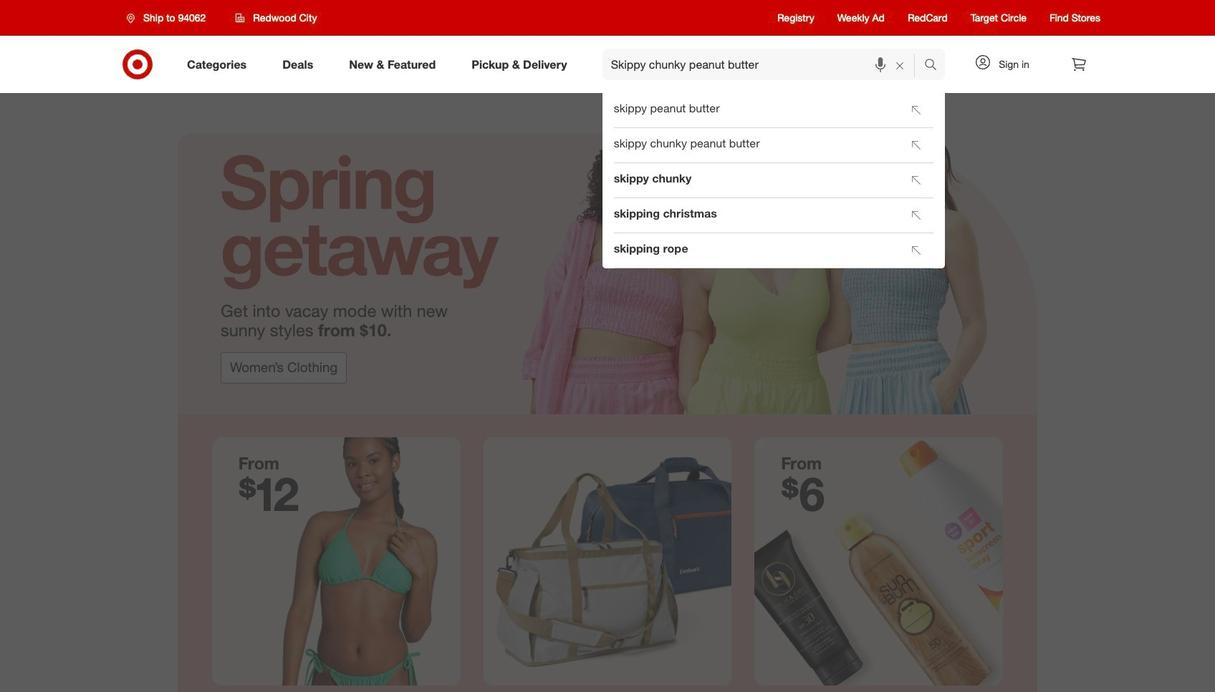 Task type: vqa. For each thing, say whether or not it's contained in the screenshot.
"WHAT CAN WE HELP YOU FIND? SUGGESTIONS APPEAR BELOW" search box
yes



Task type: locate. For each thing, give the bounding box(es) containing it.
spring getaway image
[[178, 93, 1038, 415]]



Task type: describe. For each thing, give the bounding box(es) containing it.
What can we help you find? suggestions appear below search field
[[602, 49, 928, 80]]



